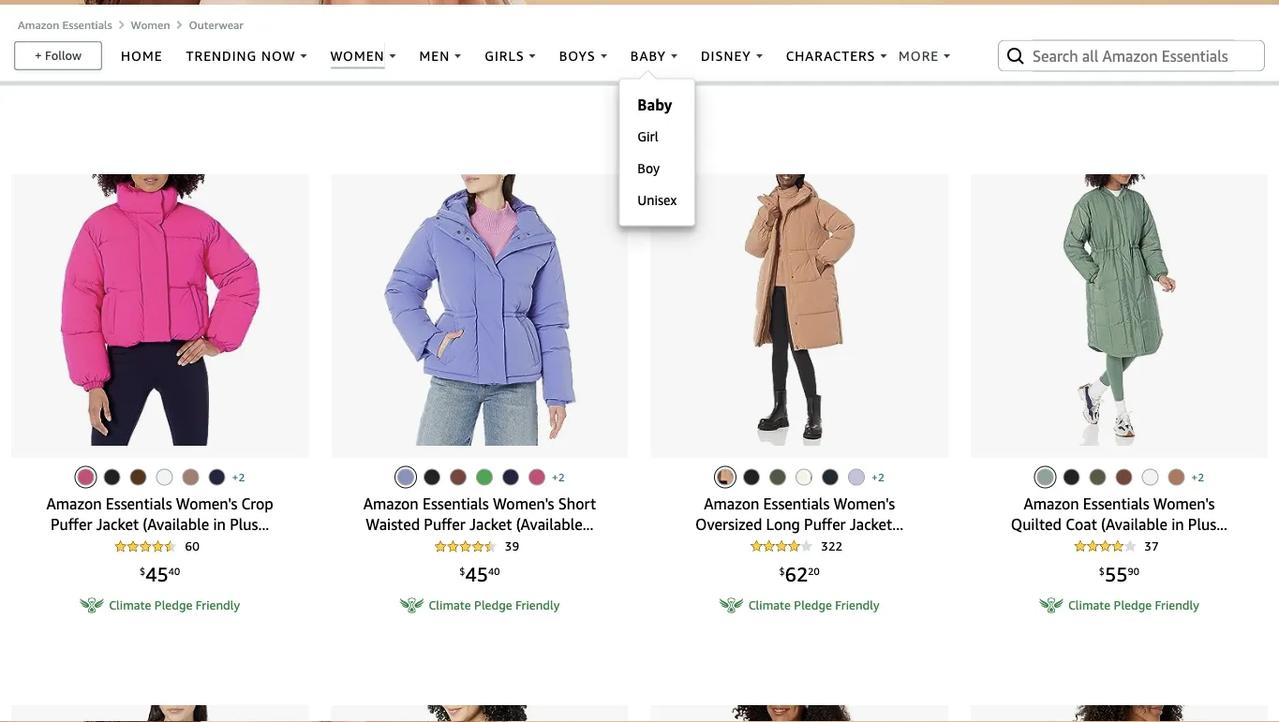 Task type: vqa. For each thing, say whether or not it's contained in the screenshot.


Task type: locate. For each thing, give the bounding box(es) containing it.
4 friendly from the left
[[1155, 599, 1199, 613]]

friendly down 60
[[196, 599, 240, 613]]

amazon essentials women's oversized long puffer jacket (available in plus size) image
[[744, 174, 855, 446]]

+2
[[232, 471, 245, 484], [552, 471, 565, 484], [872, 471, 885, 484], [1192, 471, 1205, 484]]

90
[[1128, 566, 1140, 578]]

3 pledge from the left
[[794, 599, 832, 613]]

climate pledge friendly for 60
[[109, 599, 240, 613]]

navy image right light brown icon
[[209, 469, 225, 486]]

deep brown image left green icon
[[450, 469, 467, 486]]

$ inside $ 55 90
[[1099, 566, 1105, 578]]

amazon essentials
[[18, 18, 112, 31]]

neon pink image
[[528, 469, 545, 486]]

+2 for 322
[[872, 471, 885, 484]]

0 horizontal spatial black image
[[104, 469, 121, 486]]

climate pledge friendly down 39
[[429, 599, 560, 613]]

amazon essentials women's jean jacket (available in plus size) image
[[395, 706, 565, 723]]

eggshell white image left light brown icon
[[156, 469, 173, 486]]

amazon essentials women's short waisted puffer jacket (available in plus size) image
[[384, 174, 576, 446]]

1 horizontal spatial $ 45 40
[[460, 563, 500, 586]]

pledge down 39
[[474, 599, 512, 613]]

1 climate pledge friendly from the left
[[109, 599, 240, 613]]

pledge for 322
[[794, 599, 832, 613]]

black image
[[423, 469, 440, 486], [743, 469, 760, 486]]

light brown image
[[182, 469, 199, 486]]

2 40 from the left
[[488, 566, 500, 578]]

1 horizontal spatial deep brown image
[[450, 469, 467, 486]]

2 climate from the left
[[429, 599, 471, 613]]

0 horizontal spatial dark olive image
[[770, 469, 786, 486]]

eggshell white image
[[156, 469, 173, 486], [796, 469, 813, 486], [1142, 469, 1159, 486]]

3 climate pledge friendly from the left
[[749, 599, 880, 613]]

4 climate from the left
[[1068, 599, 1111, 613]]

2 horizontal spatial eggshell white image
[[1142, 469, 1159, 486]]

outerwear
[[189, 18, 243, 31]]

1 $ from the left
[[140, 566, 145, 578]]

pledge down 60
[[155, 599, 192, 613]]

black image for 62
[[743, 469, 760, 486]]

3 friendly from the left
[[835, 599, 880, 613]]

black image for 55
[[1063, 469, 1080, 486]]

deep brown image left light brown icon
[[130, 469, 147, 486]]

3 +2 from the left
[[872, 471, 885, 484]]

+2 for 37
[[1192, 471, 1205, 484]]

40
[[169, 566, 180, 578], [488, 566, 500, 578]]

dark olive image
[[770, 469, 786, 486], [1089, 469, 1106, 486]]

+2 link for 322
[[872, 469, 885, 486]]

navy image
[[209, 469, 225, 486], [502, 469, 519, 486]]

climate pledge friendly for 39
[[429, 599, 560, 613]]

dark olive image left navy image
[[770, 469, 786, 486]]

$ for 322
[[779, 566, 785, 578]]

climate pledge friendly down 20
[[749, 599, 880, 613]]

deep brown image
[[130, 469, 147, 486], [450, 469, 467, 486], [1116, 469, 1132, 486]]

$
[[140, 566, 145, 578], [460, 566, 465, 578], [779, 566, 785, 578], [1099, 566, 1105, 578]]

2 45 from the left
[[465, 563, 488, 586]]

20
[[808, 566, 820, 578]]

$ for 37
[[1099, 566, 1105, 578]]

45 for 39
[[465, 563, 488, 586]]

friendly down 37 on the right bottom of the page
[[1155, 599, 1199, 613]]

0 horizontal spatial $ 45 40
[[140, 563, 180, 586]]

deep brown image for 39
[[450, 469, 467, 486]]

+2 for 60
[[232, 471, 245, 484]]

2 friendly from the left
[[515, 599, 560, 613]]

1 pledge from the left
[[155, 599, 192, 613]]

climate
[[109, 599, 151, 613], [429, 599, 471, 613], [749, 599, 791, 613], [1068, 599, 1111, 613]]

1 $ 45 40 from the left
[[140, 563, 180, 586]]

0 horizontal spatial eggshell white image
[[156, 469, 173, 486]]

climate pledge friendly
[[109, 599, 240, 613], [429, 599, 560, 613], [749, 599, 880, 613], [1068, 599, 1199, 613]]

1 friendly from the left
[[196, 599, 240, 613]]

2 climate pledge friendly from the left
[[429, 599, 560, 613]]

1 +2 link from the left
[[232, 469, 245, 486]]

navy image
[[822, 469, 839, 486]]

2 horizontal spatial deep brown image
[[1116, 469, 1132, 486]]

4 climate pledge friendly from the left
[[1068, 599, 1199, 613]]

+2 link
[[232, 469, 245, 486], [552, 469, 565, 486], [872, 469, 885, 486], [1192, 469, 1205, 486]]

light brown image
[[717, 469, 734, 486], [1168, 469, 1185, 486]]

navy image right green icon
[[502, 469, 519, 486]]

black image for 45
[[104, 469, 121, 486]]

pledge down $ 55 90
[[1114, 599, 1152, 613]]

2 +2 link from the left
[[552, 469, 565, 486]]

1 dark olive image from the left
[[770, 469, 786, 486]]

4 +2 from the left
[[1192, 471, 1205, 484]]

$ 45 40
[[140, 563, 180, 586], [460, 563, 500, 586]]

purple image
[[848, 469, 865, 486]]

0 horizontal spatial deep brown image
[[130, 469, 147, 486]]

1 +2 from the left
[[232, 471, 245, 484]]

0 horizontal spatial 45
[[145, 563, 169, 586]]

3 $ from the left
[[779, 566, 785, 578]]

$ 62 20
[[779, 563, 820, 586]]

amazon essentials women's quilted coat (available in plus size) image
[[1063, 174, 1176, 446]]

0 horizontal spatial navy image
[[209, 469, 225, 486]]

$ inside $ 62 20
[[779, 566, 785, 578]]

climate pledge friendly down 90
[[1068, 599, 1199, 613]]

climate pledge friendly down 60
[[109, 599, 240, 613]]

women
[[131, 18, 170, 31]]

$ 45 40 for 60
[[140, 563, 180, 586]]

2 eggshell white image from the left
[[796, 469, 813, 486]]

1 climate from the left
[[109, 599, 151, 613]]

friendly for 37
[[1155, 599, 1199, 613]]

1 deep brown image from the left
[[130, 469, 147, 486]]

1 horizontal spatial black image
[[1063, 469, 1080, 486]]

322
[[821, 539, 843, 553]]

2 $ 45 40 from the left
[[460, 563, 500, 586]]

0 horizontal spatial light brown image
[[717, 469, 734, 486]]

black image right the purple blue icon on the left
[[423, 469, 440, 486]]

pledge
[[155, 599, 192, 613], [474, 599, 512, 613], [794, 599, 832, 613], [1114, 599, 1152, 613]]

amazon essentials women's crop puffer jacket (available in plus size) image
[[60, 174, 260, 446]]

2 dark olive image from the left
[[1089, 469, 1106, 486]]

1 black image from the left
[[104, 469, 121, 486]]

1 black image from the left
[[423, 469, 440, 486]]

1 horizontal spatial eggshell white image
[[796, 469, 813, 486]]

search image
[[1005, 45, 1027, 67]]

1 horizontal spatial 40
[[488, 566, 500, 578]]

dark olive image right sage green icon
[[1089, 469, 1106, 486]]

62
[[785, 563, 808, 586]]

2 $ from the left
[[460, 566, 465, 578]]

outerwear link
[[189, 18, 243, 31]]

0 horizontal spatial 40
[[169, 566, 180, 578]]

0 horizontal spatial black image
[[423, 469, 440, 486]]

1 eggshell white image from the left
[[156, 469, 173, 486]]

3 climate from the left
[[749, 599, 791, 613]]

pledge for 60
[[155, 599, 192, 613]]

1 horizontal spatial black image
[[743, 469, 760, 486]]

eggshell white image left navy image
[[796, 469, 813, 486]]

2 black image from the left
[[743, 469, 760, 486]]

amazon
[[18, 18, 59, 31]]

amazon essentials women's lightweight long-sleeve water-resistant puffer jacket (available in plus size) image
[[728, 706, 871, 723]]

1 45 from the left
[[145, 563, 169, 586]]

black image for 45
[[423, 469, 440, 486]]

black image right neon pink icon
[[104, 469, 121, 486]]

60
[[185, 539, 199, 553]]

2 pledge from the left
[[474, 599, 512, 613]]

4 +2 link from the left
[[1192, 469, 1205, 486]]

black image left navy image
[[743, 469, 760, 486]]

1 40 from the left
[[169, 566, 180, 578]]

climate for 37
[[1068, 599, 1111, 613]]

friendly down 322
[[835, 599, 880, 613]]

1 horizontal spatial navy image
[[502, 469, 519, 486]]

black image
[[104, 469, 121, 486], [1063, 469, 1080, 486]]

2 +2 from the left
[[552, 471, 565, 484]]

+
[[35, 48, 42, 63]]

1 horizontal spatial light brown image
[[1168, 469, 1185, 486]]

climate for 322
[[749, 599, 791, 613]]

45
[[145, 563, 169, 586], [465, 563, 488, 586]]

2 deep brown image from the left
[[450, 469, 467, 486]]

eggshell white image up 37 on the right bottom of the page
[[1142, 469, 1159, 486]]

amazon essentials women's lightweight long-sleeve full-zip water-resistant packable hooded puffer jacket image
[[1036, 706, 1203, 723]]

1 horizontal spatial 45
[[465, 563, 488, 586]]

45 for 60
[[145, 563, 169, 586]]

1 horizontal spatial dark olive image
[[1089, 469, 1106, 486]]

black image right sage green icon
[[1063, 469, 1080, 486]]

$ for 39
[[460, 566, 465, 578]]

3 +2 link from the left
[[872, 469, 885, 486]]

4 pledge from the left
[[1114, 599, 1152, 613]]

4 $ from the left
[[1099, 566, 1105, 578]]

pledge down $ 62 20
[[794, 599, 832, 613]]

deep brown image right sage green icon
[[1116, 469, 1132, 486]]

friendly down 39
[[515, 599, 560, 613]]

friendly
[[196, 599, 240, 613], [515, 599, 560, 613], [835, 599, 880, 613], [1155, 599, 1199, 613]]

2 black image from the left
[[1063, 469, 1080, 486]]

deep brown image for 60
[[130, 469, 147, 486]]



Task type: describe. For each thing, give the bounding box(es) containing it.
dark olive image for 62
[[770, 469, 786, 486]]

+ follow
[[35, 48, 82, 63]]

+2 for 39
[[552, 471, 565, 484]]

eggshell white image for 45
[[156, 469, 173, 486]]

amazon essentials women's relaxed-fit soft ponte blazer image
[[68, 706, 251, 723]]

+2 link for 37
[[1192, 469, 1205, 486]]

3 eggshell white image from the left
[[1142, 469, 1159, 486]]

climate for 60
[[109, 599, 151, 613]]

climate pledge friendly for 322
[[749, 599, 880, 613]]

+ follow button
[[15, 43, 101, 69]]

eggshell white image for 62
[[796, 469, 813, 486]]

pledge for 37
[[1114, 599, 1152, 613]]

37
[[1145, 539, 1159, 553]]

Search all Amazon Essentials search field
[[1033, 40, 1234, 72]]

friendly for 322
[[835, 599, 880, 613]]

friendly for 60
[[196, 599, 240, 613]]

dark olive image for 55
[[1089, 469, 1106, 486]]

+2 link for 39
[[552, 469, 565, 486]]

climate pledge friendly for 37
[[1068, 599, 1199, 613]]

2 light brown image from the left
[[1168, 469, 1185, 486]]

friendly for 39
[[515, 599, 560, 613]]

climate for 39
[[429, 599, 471, 613]]

$ for 60
[[140, 566, 145, 578]]

follow
[[45, 48, 82, 63]]

neon pink image
[[77, 469, 94, 486]]

$ 55 90
[[1099, 563, 1140, 586]]

55
[[1105, 563, 1128, 586]]

sage green image
[[1037, 469, 1054, 486]]

40 for 60
[[169, 566, 180, 578]]

purple blue image
[[397, 469, 414, 486]]

pledge for 39
[[474, 599, 512, 613]]

1 light brown image from the left
[[717, 469, 734, 486]]

+2 link for 60
[[232, 469, 245, 486]]

$ 45 40 for 39
[[460, 563, 500, 586]]

essentials
[[62, 18, 112, 31]]

2 navy image from the left
[[502, 469, 519, 486]]

1 navy image from the left
[[209, 469, 225, 486]]

amazon essentials link
[[18, 18, 112, 31]]

green image
[[476, 469, 493, 486]]

40 for 39
[[488, 566, 500, 578]]

39
[[505, 539, 519, 553]]

women link
[[131, 18, 170, 31]]

3 deep brown image from the left
[[1116, 469, 1132, 486]]



